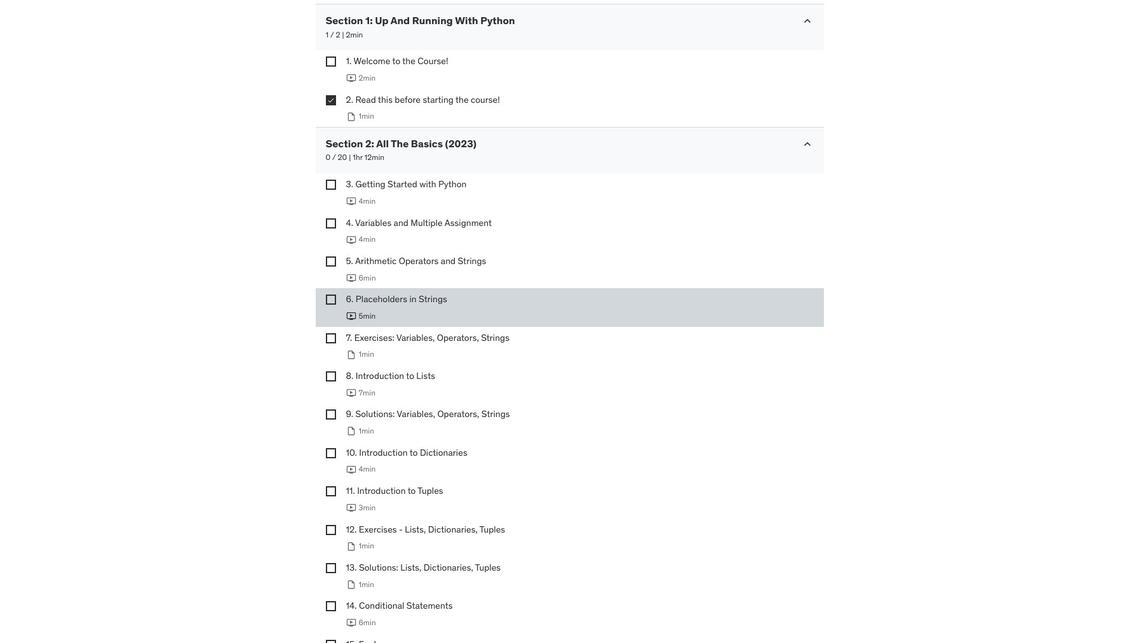 Task type: locate. For each thing, give the bounding box(es) containing it.
1 xsmall image from the top
[[326, 180, 336, 190]]

1. welcome to the course!
[[346, 56, 448, 67]]

section 2: all the basics (2023) button
[[326, 137, 477, 150]]

variables, down in
[[396, 332, 435, 343]]

with
[[455, 14, 478, 27]]

4 1min from the top
[[359, 541, 374, 551]]

xsmall image left 6.
[[326, 295, 336, 305]]

1 vertical spatial |
[[349, 153, 351, 162]]

0 horizontal spatial and
[[394, 217, 408, 228]]

xsmall image for 1. welcome to the course!
[[326, 57, 336, 67]]

lists
[[416, 370, 435, 382]]

to for dictionaries
[[410, 447, 418, 459]]

4min
[[359, 196, 376, 206], [359, 234, 376, 244], [359, 465, 376, 474]]

lists, down -
[[400, 562, 421, 574]]

variables, for solutions:
[[397, 409, 435, 420]]

section 1: up and running with python button
[[326, 14, 515, 27]]

2 1min from the top
[[359, 350, 374, 359]]

6min for arithmetic
[[359, 273, 376, 282]]

1 vertical spatial 6min
[[359, 618, 376, 628]]

and left multiple
[[394, 217, 408, 228]]

11.
[[346, 486, 355, 497]]

4min right "play getting started with python" image
[[359, 196, 376, 206]]

solutions: down 7min
[[355, 409, 395, 420]]

2 4min from the top
[[359, 234, 376, 244]]

1min for 12.
[[359, 541, 374, 551]]

4 xsmall image from the top
[[326, 372, 336, 382]]

7min
[[359, 388, 375, 397]]

xsmall image for 14.
[[326, 602, 336, 612]]

4.
[[346, 217, 353, 228]]

1 vertical spatial and
[[441, 255, 456, 267]]

2min inside section 1: up and running with python 1 / 2 | 2min
[[346, 30, 363, 39]]

10. introduction to dictionaries
[[346, 447, 467, 459]]

tuples
[[418, 486, 443, 497], [480, 524, 505, 535], [475, 562, 501, 574]]

0 vertical spatial operators,
[[437, 332, 479, 343]]

4min for introduction
[[359, 465, 376, 474]]

2 6min from the top
[[359, 618, 376, 628]]

-
[[399, 524, 403, 535]]

1 vertical spatial introduction
[[359, 447, 408, 459]]

python
[[480, 14, 515, 27], [438, 179, 467, 190]]

section up the 2
[[326, 14, 363, 27]]

12min
[[364, 153, 384, 162]]

this
[[378, 94, 393, 105]]

and
[[391, 14, 410, 27]]

xsmall image for 9.
[[326, 410, 336, 420]]

introduction up 7min
[[356, 370, 404, 382]]

1 xsmall image from the top
[[326, 57, 336, 67]]

1 1min from the top
[[359, 111, 374, 121]]

2min right play welcome to the course! image on the left
[[359, 73, 376, 83]]

3. getting started with python
[[346, 179, 467, 190]]

section up 20
[[326, 137, 363, 150]]

6min right play conditional statements image
[[359, 618, 376, 628]]

4min right play introduction to dictionaries icon
[[359, 465, 376, 474]]

0 vertical spatial 4min
[[359, 196, 376, 206]]

| right 20
[[349, 153, 351, 162]]

in
[[409, 294, 417, 305]]

xsmall image
[[326, 180, 336, 190], [326, 257, 336, 267], [326, 295, 336, 305], [326, 333, 336, 343], [326, 410, 336, 420], [326, 448, 336, 459], [326, 487, 336, 497], [326, 525, 336, 535], [326, 564, 336, 574], [326, 602, 336, 612]]

1 vertical spatial section
[[326, 137, 363, 150]]

operators, for 7. exercises: variables, operators, strings
[[437, 332, 479, 343]]

/ right 0
[[332, 153, 336, 162]]

1 vertical spatial operators,
[[437, 409, 479, 420]]

3 xsmall image from the top
[[326, 218, 336, 228]]

section 2: all the basics (2023) 0 / 20 | 1hr 12min
[[326, 137, 477, 162]]

play getting started with python image
[[346, 196, 356, 207]]

1 vertical spatial 4min
[[359, 234, 376, 244]]

0 vertical spatial tuples
[[418, 486, 443, 497]]

xsmall image for 5.
[[326, 257, 336, 267]]

variables, up 10. introduction to dictionaries
[[397, 409, 435, 420]]

0 horizontal spatial |
[[342, 30, 344, 39]]

to left dictionaries
[[410, 447, 418, 459]]

2 section from the top
[[326, 137, 363, 150]]

xsmall image for 6.
[[326, 295, 336, 305]]

0 vertical spatial /
[[330, 30, 334, 39]]

/ right "1"
[[330, 30, 334, 39]]

2 xsmall image from the top
[[326, 95, 336, 105]]

3.
[[346, 179, 353, 190]]

14. conditional statements
[[346, 601, 453, 612]]

7 xsmall image from the top
[[326, 487, 336, 497]]

2 vertical spatial tuples
[[475, 562, 501, 574]]

0 vertical spatial and
[[394, 217, 408, 228]]

1 horizontal spatial |
[[349, 153, 351, 162]]

and right operators on the left top of page
[[441, 255, 456, 267]]

1 horizontal spatial the
[[456, 94, 469, 105]]

introduction
[[356, 370, 404, 382], [359, 447, 408, 459], [357, 486, 406, 497]]

1 4min from the top
[[359, 196, 376, 206]]

to down 10. introduction to dictionaries
[[408, 486, 416, 497]]

operators,
[[437, 332, 479, 343], [437, 409, 479, 420]]

introduction for 11.
[[357, 486, 406, 497]]

xsmall image left 9.
[[326, 410, 336, 420]]

the
[[402, 56, 415, 67], [456, 94, 469, 105]]

the
[[391, 137, 409, 150]]

1min right the start solutions: variables, operators, strings image
[[359, 426, 374, 436]]

variables
[[355, 217, 391, 228]]

4min right play variables and multiple assignment icon
[[359, 234, 376, 244]]

1 horizontal spatial python
[[480, 14, 515, 27]]

1 vertical spatial solutions:
[[359, 562, 398, 574]]

xsmall image left the '11.'
[[326, 487, 336, 497]]

(2023)
[[445, 137, 477, 150]]

| right the 2
[[342, 30, 344, 39]]

1min right the start read this before starting the course! icon on the top left of page
[[359, 111, 374, 121]]

section
[[326, 14, 363, 27], [326, 137, 363, 150]]

start exercises: variables, operators, strings image
[[346, 350, 356, 360]]

0 vertical spatial |
[[342, 30, 344, 39]]

xsmall image for 4. variables and multiple assignment
[[326, 218, 336, 228]]

1 vertical spatial /
[[332, 153, 336, 162]]

6min
[[359, 273, 376, 282], [359, 618, 376, 628]]

operators, for 9. solutions: variables, operators, strings
[[437, 409, 479, 420]]

2 xsmall image from the top
[[326, 257, 336, 267]]

8. introduction to lists
[[346, 370, 435, 382]]

5 1min from the top
[[359, 580, 374, 589]]

solutions:
[[355, 409, 395, 420], [359, 562, 398, 574]]

solutions: right "13."
[[359, 562, 398, 574]]

xsmall image for 7.
[[326, 333, 336, 343]]

xsmall image
[[326, 57, 336, 67], [326, 95, 336, 105], [326, 218, 336, 228], [326, 372, 336, 382], [326, 640, 336, 644]]

solutions: for lists,
[[359, 562, 398, 574]]

4. variables and multiple assignment
[[346, 217, 492, 228]]

assignment
[[445, 217, 492, 228]]

xsmall image left "13."
[[326, 564, 336, 574]]

2min right the 2
[[346, 30, 363, 39]]

0 vertical spatial variables,
[[396, 332, 435, 343]]

3 4min from the top
[[359, 465, 376, 474]]

course!
[[418, 56, 448, 67]]

section inside section 2: all the basics (2023) 0 / 20 | 1hr 12min
[[326, 137, 363, 150]]

5 xsmall image from the top
[[326, 410, 336, 420]]

before
[[395, 94, 421, 105]]

1 vertical spatial variables,
[[397, 409, 435, 420]]

1 section from the top
[[326, 14, 363, 27]]

|
[[342, 30, 344, 39], [349, 153, 351, 162]]

1min right start exercises: variables, operators, strings icon
[[359, 350, 374, 359]]

/
[[330, 30, 334, 39], [332, 153, 336, 162]]

1 vertical spatial python
[[438, 179, 467, 190]]

running
[[412, 14, 453, 27]]

20
[[338, 153, 347, 162]]

course!
[[471, 94, 500, 105]]

0 vertical spatial solutions:
[[355, 409, 395, 420]]

strings
[[458, 255, 486, 267], [419, 294, 447, 305], [481, 332, 510, 343], [481, 409, 510, 420]]

introduction for 10.
[[359, 447, 408, 459]]

10.
[[346, 447, 357, 459]]

9. solutions: variables, operators, strings
[[346, 409, 510, 420]]

dictionaries, up 13. solutions: lists, dictionaries, tuples
[[428, 524, 478, 535]]

4 xsmall image from the top
[[326, 333, 336, 343]]

xsmall image left 3.
[[326, 180, 336, 190]]

introduction right 10.
[[359, 447, 408, 459]]

0 horizontal spatial python
[[438, 179, 467, 190]]

12.
[[346, 524, 357, 535]]

0 horizontal spatial the
[[402, 56, 415, 67]]

dictionaries, up statements
[[424, 562, 473, 574]]

2 vertical spatial introduction
[[357, 486, 406, 497]]

variables,
[[396, 332, 435, 343], [397, 409, 435, 420]]

1min for 9.
[[359, 426, 374, 436]]

1min
[[359, 111, 374, 121], [359, 350, 374, 359], [359, 426, 374, 436], [359, 541, 374, 551], [359, 580, 374, 589]]

xsmall image left the 7.
[[326, 333, 336, 343]]

1 6min from the top
[[359, 273, 376, 282]]

lists, right -
[[405, 524, 426, 535]]

8 xsmall image from the top
[[326, 525, 336, 535]]

xsmall image for 2. read this before starting the course!
[[326, 95, 336, 105]]

9 xsmall image from the top
[[326, 564, 336, 574]]

6 xsmall image from the top
[[326, 448, 336, 459]]

xsmall image left 14.
[[326, 602, 336, 612]]

started
[[388, 179, 417, 190]]

play placeholders in strings image
[[346, 311, 356, 322]]

xsmall image left 12.
[[326, 525, 336, 535]]

0 vertical spatial python
[[480, 14, 515, 27]]

1min right "start solutions: lists, dictionaries, tuples" image
[[359, 580, 374, 589]]

multiple
[[411, 217, 443, 228]]

0 vertical spatial introduction
[[356, 370, 404, 382]]

to right the welcome
[[392, 56, 400, 67]]

2
[[336, 30, 340, 39]]

1min for 7.
[[359, 350, 374, 359]]

with
[[419, 179, 436, 190]]

xsmall image left 10.
[[326, 448, 336, 459]]

0 vertical spatial 6min
[[359, 273, 376, 282]]

section inside section 1: up and running with python 1 / 2 | 2min
[[326, 14, 363, 27]]

xsmall image left 5.
[[326, 257, 336, 267]]

3 1min from the top
[[359, 426, 374, 436]]

basics
[[411, 137, 443, 150]]

2 vertical spatial 4min
[[359, 465, 376, 474]]

1min right start exercises - lists, dictionaries, tuples icon
[[359, 541, 374, 551]]

0 vertical spatial 2min
[[346, 30, 363, 39]]

to for tuples
[[408, 486, 416, 497]]

dictionaries,
[[428, 524, 478, 535], [424, 562, 473, 574]]

to
[[392, 56, 400, 67], [406, 370, 414, 382], [410, 447, 418, 459], [408, 486, 416, 497]]

2:
[[365, 137, 374, 150]]

1 horizontal spatial and
[[441, 255, 456, 267]]

3 xsmall image from the top
[[326, 295, 336, 305]]

1.
[[346, 56, 352, 67]]

and
[[394, 217, 408, 228], [441, 255, 456, 267]]

10 xsmall image from the top
[[326, 602, 336, 612]]

6min right play arithmetic operators and strings image
[[359, 273, 376, 282]]

to for lists
[[406, 370, 414, 382]]

to left 'lists'
[[406, 370, 414, 382]]

introduction up 3min
[[357, 486, 406, 497]]

7.
[[346, 332, 352, 343]]

lists,
[[405, 524, 426, 535], [400, 562, 421, 574]]

2min
[[346, 30, 363, 39], [359, 73, 376, 83]]

0 vertical spatial section
[[326, 14, 363, 27]]

0 vertical spatial lists,
[[405, 524, 426, 535]]



Task type: vqa. For each thing, say whether or not it's contained in the screenshot.
bottommost the of
no



Task type: describe. For each thing, give the bounding box(es) containing it.
2. read this before starting the course!
[[346, 94, 500, 105]]

0
[[326, 153, 330, 162]]

welcome
[[353, 56, 390, 67]]

13. solutions: lists, dictionaries, tuples
[[346, 562, 501, 574]]

xsmall image for 13.
[[326, 564, 336, 574]]

exercises
[[359, 524, 397, 535]]

0 vertical spatial dictionaries,
[[428, 524, 478, 535]]

all
[[376, 137, 389, 150]]

getting
[[355, 179, 385, 190]]

1
[[326, 30, 329, 39]]

section for section 1: up and running with python
[[326, 14, 363, 27]]

5.
[[346, 255, 353, 267]]

5min
[[359, 311, 376, 321]]

start exercises - lists, dictionaries, tuples image
[[346, 542, 356, 552]]

variables, for exercises:
[[396, 332, 435, 343]]

section 1: up and running with python 1 / 2 | 2min
[[326, 14, 515, 39]]

strings for 7. exercises: variables, operators, strings
[[481, 332, 510, 343]]

/ inside section 1: up and running with python 1 / 2 | 2min
[[330, 30, 334, 39]]

python inside section 1: up and running with python 1 / 2 | 2min
[[480, 14, 515, 27]]

| inside section 1: up and running with python 1 / 2 | 2min
[[342, 30, 344, 39]]

start solutions: lists, dictionaries, tuples image
[[346, 580, 356, 590]]

play introduction to lists image
[[346, 388, 356, 398]]

read
[[355, 94, 376, 105]]

play introduction to tuples image
[[346, 503, 356, 513]]

5. arithmetic operators and strings
[[346, 255, 486, 267]]

small image
[[801, 138, 813, 151]]

12. exercises - lists, dictionaries, tuples
[[346, 524, 505, 535]]

1min for 2.
[[359, 111, 374, 121]]

xsmall image for 10.
[[326, 448, 336, 459]]

5 xsmall image from the top
[[326, 640, 336, 644]]

start read this before starting the course! image
[[346, 112, 356, 122]]

6. placeholders in strings
[[346, 294, 447, 305]]

exercises:
[[354, 332, 394, 343]]

11. introduction to tuples
[[346, 486, 443, 497]]

dictionaries
[[420, 447, 467, 459]]

placeholders
[[356, 294, 407, 305]]

1min for 13.
[[359, 580, 374, 589]]

8.
[[346, 370, 353, 382]]

3min
[[359, 503, 376, 513]]

9.
[[346, 409, 353, 420]]

play arithmetic operators and strings image
[[346, 273, 356, 283]]

operators
[[399, 255, 439, 267]]

4min for getting
[[359, 196, 376, 206]]

small image
[[801, 15, 813, 28]]

arithmetic
[[355, 255, 397, 267]]

1 vertical spatial dictionaries,
[[424, 562, 473, 574]]

conditional
[[359, 601, 404, 612]]

6min for conditional
[[359, 618, 376, 628]]

up
[[375, 14, 388, 27]]

starting
[[423, 94, 454, 105]]

1 vertical spatial tuples
[[480, 524, 505, 535]]

start solutions: variables, operators, strings image
[[346, 427, 356, 437]]

14.
[[346, 601, 357, 612]]

xsmall image for 8. introduction to lists
[[326, 372, 336, 382]]

2.
[[346, 94, 353, 105]]

play welcome to the course! image
[[346, 73, 356, 83]]

xsmall image for 12.
[[326, 525, 336, 535]]

play introduction to dictionaries image
[[346, 465, 356, 475]]

to for the
[[392, 56, 400, 67]]

1 vertical spatial lists,
[[400, 562, 421, 574]]

strings for 5. arithmetic operators and strings
[[458, 255, 486, 267]]

1:
[[365, 14, 373, 27]]

6.
[[346, 294, 353, 305]]

strings for 9. solutions: variables, operators, strings
[[481, 409, 510, 420]]

13.
[[346, 562, 357, 574]]

play variables and multiple assignment image
[[346, 235, 356, 245]]

/ inside section 2: all the basics (2023) 0 / 20 | 1hr 12min
[[332, 153, 336, 162]]

1 vertical spatial the
[[456, 94, 469, 105]]

introduction for 8.
[[356, 370, 404, 382]]

0 vertical spatial the
[[402, 56, 415, 67]]

solutions: for variables,
[[355, 409, 395, 420]]

statements
[[406, 601, 453, 612]]

play conditional statements image
[[346, 618, 356, 629]]

1hr
[[353, 153, 363, 162]]

7. exercises: variables, operators, strings
[[346, 332, 510, 343]]

1 vertical spatial 2min
[[359, 73, 376, 83]]

xsmall image for 11.
[[326, 487, 336, 497]]

section for section 2: all the basics (2023)
[[326, 137, 363, 150]]

xsmall image for 3.
[[326, 180, 336, 190]]

4min for variables
[[359, 234, 376, 244]]

| inside section 2: all the basics (2023) 0 / 20 | 1hr 12min
[[349, 153, 351, 162]]



